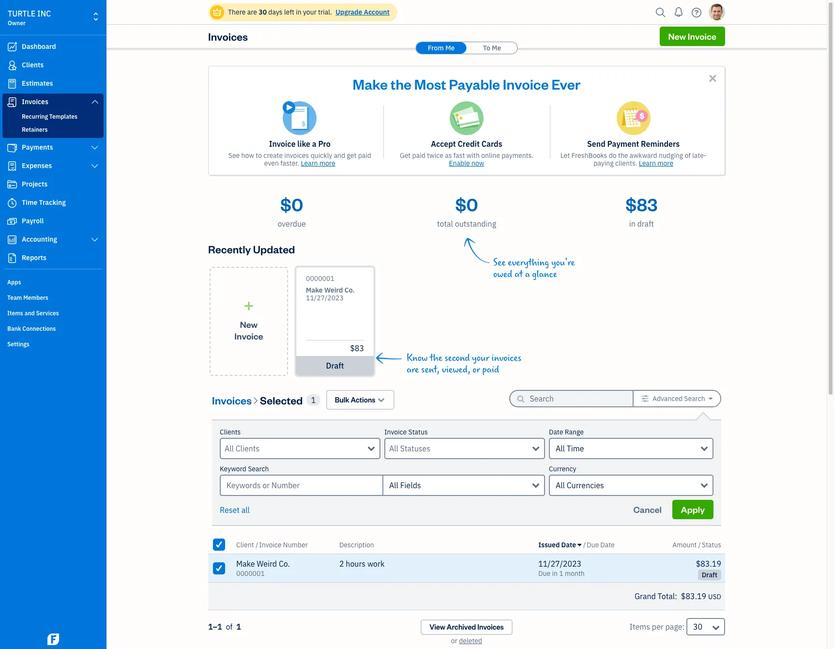 Task type: vqa. For each thing, say whether or not it's contained in the screenshot.
in in 11/27/2023 Due In 1 Month
yes



Task type: describe. For each thing, give the bounding box(es) containing it.
trial.
[[318, 8, 332, 16]]

2 / from the left
[[584, 541, 586, 549]]

0000001 inside the 0000001 make weird co. 11/27/2023
[[306, 274, 335, 283]]

team members link
[[2, 290, 104, 305]]

weird inside make weird co. 0000001
[[257, 559, 277, 569]]

all for all currencies
[[556, 481, 565, 490]]

projects link
[[2, 176, 104, 193]]

invoice image
[[6, 97, 18, 107]]

pro
[[319, 139, 331, 149]]

invoice like a pro
[[269, 139, 331, 149]]

make the most payable invoice ever
[[353, 75, 581, 93]]

reset all
[[220, 505, 250, 515]]

draft inside $83.19 draft
[[702, 571, 718, 580]]

description
[[340, 541, 374, 549]]

are inside know the second your invoices are sent, viewed, or paid
[[407, 364, 419, 376]]

glance
[[533, 269, 558, 280]]

apply
[[682, 504, 705, 515]]

client link
[[236, 541, 256, 549]]

recently
[[208, 242, 251, 256]]

make weird co. 0000001
[[236, 559, 290, 578]]

clients inside main element
[[22, 61, 44, 69]]

money image
[[6, 217, 18, 226]]

connections
[[22, 325, 56, 332]]

0 horizontal spatial are
[[247, 8, 257, 16]]

awkward
[[630, 151, 658, 160]]

chevron large down image
[[90, 144, 99, 152]]

see for see how to create invoices quickly and get paid even faster.
[[229, 151, 240, 160]]

caretdown image inside issued date link
[[578, 541, 582, 549]]

/ for client
[[256, 541, 258, 549]]

client
[[236, 541, 254, 549]]

time tracking link
[[2, 194, 104, 212]]

owner
[[8, 19, 26, 27]]

project image
[[6, 180, 18, 189]]

to
[[256, 151, 262, 160]]

1 horizontal spatial 1
[[311, 395, 316, 405]]

:
[[676, 592, 678, 601]]

learn more for a
[[301, 159, 336, 168]]

and inside the see how to create invoices quickly and get paid even faster.
[[334, 151, 346, 160]]

search image
[[654, 5, 669, 20]]

/ for amount
[[699, 541, 702, 549]]

know
[[407, 353, 428, 364]]

of inside let freshbooks do the awkward nudging of late- paying clients.
[[685, 151, 691, 160]]

all for all fields
[[390, 481, 399, 490]]

from me link
[[416, 42, 467, 54]]

amount
[[673, 541, 697, 549]]

0000001 inside make weird co. 0000001
[[236, 569, 265, 578]]

invoice status
[[385, 428, 428, 437]]

grand
[[635, 592, 656, 601]]

payroll link
[[2, 213, 104, 230]]

cancel button
[[625, 500, 671, 519]]

freshbooks image
[[46, 634, 61, 645]]

to me link
[[467, 42, 518, 54]]

apply button
[[673, 500, 714, 519]]

view archived invoices or deleted
[[430, 623, 504, 645]]

1 vertical spatial of
[[226, 622, 233, 632]]

team
[[7, 294, 22, 301]]

accept credit cards image
[[450, 101, 484, 135]]

nudging
[[659, 151, 684, 160]]

2 hours work
[[340, 559, 385, 569]]

in inside 11/27/2023 due in 1 month
[[553, 569, 558, 578]]

do
[[609, 151, 617, 160]]

estimates
[[22, 79, 53, 88]]

0 horizontal spatial in
[[296, 8, 302, 16]]

page:
[[666, 622, 685, 632]]

1 horizontal spatial caretdown image
[[709, 395, 713, 403]]

see everything you're owed at a glance
[[494, 257, 575, 280]]

retainers
[[22, 126, 48, 133]]

chevrondown image
[[377, 395, 386, 405]]

bank
[[7, 325, 21, 332]]

make for make the most payable invoice ever
[[353, 75, 388, 93]]

timer image
[[6, 198, 18, 208]]

1 horizontal spatial new
[[669, 31, 687, 42]]

cancel
[[634, 504, 662, 515]]

Keyword Search field
[[383, 475, 546, 496]]

time inside dropdown button
[[567, 444, 585, 454]]

reminders
[[642, 139, 680, 149]]

main element
[[0, 0, 131, 649]]

or inside view archived invoices or deleted
[[452, 637, 458, 645]]

grand total : $83.19 usd
[[635, 592, 722, 601]]

expense image
[[6, 161, 18, 171]]

send payment reminders image
[[617, 101, 651, 135]]

sent,
[[422, 364, 440, 376]]

currencies
[[567, 481, 605, 490]]

2 hours work link
[[328, 554, 535, 583]]

accounting link
[[2, 231, 104, 249]]

all fields
[[390, 481, 421, 490]]

time tracking
[[22, 198, 66, 207]]

0 vertical spatial 30
[[259, 8, 267, 16]]

draft inside $83 in draft
[[638, 219, 655, 229]]

currency
[[549, 465, 577, 473]]

services
[[36, 310, 59, 317]]

to
[[483, 44, 491, 52]]

$0 total outstanding
[[437, 193, 497, 229]]

all time button
[[549, 438, 714, 459]]

invoices link
[[2, 94, 104, 111]]

2 vertical spatial 1
[[237, 622, 241, 632]]

co. inside make weird co. 0000001
[[279, 559, 290, 569]]

1 vertical spatial $83.19
[[682, 592, 707, 601]]

paying
[[594, 159, 614, 168]]

due date
[[587, 541, 615, 549]]

due inside 11/27/2023 due in 1 month
[[539, 569, 551, 578]]

0 horizontal spatial new
[[240, 319, 258, 330]]

0 horizontal spatial status
[[409, 428, 428, 437]]

archived
[[447, 623, 476, 632]]

make for make weird co. 0000001
[[236, 559, 255, 569]]

outstanding
[[455, 219, 497, 229]]

turtle inc owner
[[8, 9, 51, 27]]

date for due
[[601, 541, 615, 549]]

co. inside the 0000001 make weird co. 11/27/2023
[[345, 286, 355, 295]]

$83 for $83 in draft
[[626, 193, 658, 216]]

dashboard link
[[2, 38, 104, 56]]

invoices inside view archived invoices or deleted
[[478, 623, 504, 632]]

go to help image
[[690, 5, 705, 20]]

inc
[[37, 9, 51, 18]]

estimates link
[[2, 75, 104, 93]]

notifications image
[[672, 2, 687, 22]]

crown image
[[212, 7, 222, 17]]

invoices inside main element
[[22, 97, 48, 106]]

more for invoice like a pro
[[320, 159, 336, 168]]

30 inside items per page: field
[[694, 622, 703, 632]]

everything
[[508, 257, 550, 268]]

invoice down plus image
[[235, 330, 263, 341]]

$0 for $0 overdue
[[281, 193, 303, 216]]

0 vertical spatial $83.19
[[697, 559, 722, 569]]

there are 30 days left in your trial. upgrade account
[[228, 8, 390, 16]]

invoices for even
[[285, 151, 309, 160]]

tracking
[[39, 198, 66, 207]]

keyword search
[[220, 465, 269, 473]]

actions
[[351, 395, 376, 405]]

dashboard image
[[6, 42, 18, 52]]

Items per page: field
[[687, 618, 726, 636]]

all time
[[556, 444, 585, 454]]

even
[[264, 159, 279, 168]]

enable
[[449, 159, 470, 168]]

work
[[368, 559, 385, 569]]

new invoice link for invoices
[[660, 27, 726, 46]]

search for advanced search
[[685, 394, 706, 403]]

client image
[[6, 61, 18, 70]]

accept credit cards get paid twice as fast with online payments. enable now
[[400, 139, 534, 168]]

recurring templates
[[22, 113, 77, 120]]

dashboard
[[22, 42, 56, 51]]

deleted link
[[459, 637, 483, 645]]

see for see everything you're owed at a glance
[[494, 257, 506, 268]]

let freshbooks do the awkward nudging of late- paying clients.
[[561, 151, 707, 168]]

All Clients search field
[[225, 443, 368, 455]]

now
[[472, 159, 485, 168]]

get
[[400, 151, 411, 160]]

fast
[[454, 151, 465, 160]]

items and services
[[7, 310, 59, 317]]

credit
[[458, 139, 480, 149]]

as
[[445, 151, 452, 160]]

expenses link
[[2, 157, 104, 175]]

0 vertical spatial a
[[312, 139, 317, 149]]

Search text field
[[530, 391, 618, 407]]

chevron large down image for invoices
[[90, 98, 99, 106]]



Task type: locate. For each thing, give the bounding box(es) containing it.
date right issued date link
[[601, 541, 615, 549]]

$83 in draft
[[626, 193, 658, 229]]

close image
[[708, 73, 719, 84]]

1 vertical spatial in
[[630, 219, 636, 229]]

templates
[[49, 113, 77, 120]]

0 vertical spatial of
[[685, 151, 691, 160]]

1 horizontal spatial weird
[[325, 286, 343, 295]]

more down 'reminders'
[[658, 159, 674, 168]]

1 vertical spatial invoices
[[492, 353, 522, 364]]

see left how
[[229, 151, 240, 160]]

a
[[312, 139, 317, 149], [526, 269, 530, 280]]

1 left the month
[[560, 569, 564, 578]]

deleted
[[459, 637, 483, 645]]

due down issued
[[539, 569, 551, 578]]

payments link
[[2, 139, 104, 157]]

me for to me
[[492, 44, 502, 52]]

twice
[[427, 151, 444, 160]]

11/27/2023
[[306, 294, 344, 302], [539, 559, 582, 569]]

1–1
[[208, 622, 222, 632]]

1 vertical spatial weird
[[257, 559, 277, 569]]

0 horizontal spatial learn more
[[301, 159, 336, 168]]

usd
[[709, 593, 722, 601]]

11/27/2023 inside the 0000001 make weird co. 11/27/2023
[[306, 294, 344, 302]]

create
[[264, 151, 283, 160]]

1 vertical spatial your
[[472, 353, 490, 364]]

status up $83.19 draft
[[702, 541, 722, 549]]

Keyword Search text field
[[220, 475, 383, 496]]

caretdown image
[[709, 395, 713, 403], [578, 541, 582, 549]]

see inside the see how to create invoices quickly and get paid even faster.
[[229, 151, 240, 160]]

1 $0 from the left
[[281, 193, 303, 216]]

/ right the "client"
[[256, 541, 258, 549]]

are down know
[[407, 364, 419, 376]]

members
[[23, 294, 48, 301]]

payable
[[449, 75, 501, 93]]

recently updated
[[208, 242, 295, 256]]

search right keyword
[[248, 465, 269, 473]]

learn more down 'reminders'
[[639, 159, 674, 168]]

11/27/2023 due in 1 month
[[539, 559, 585, 578]]

learn more for reminders
[[639, 159, 674, 168]]

most
[[415, 75, 447, 93]]

and left get
[[334, 151, 346, 160]]

$0 inside $0 total outstanding
[[456, 193, 479, 216]]

a left the pro
[[312, 139, 317, 149]]

0 horizontal spatial $83
[[350, 344, 364, 353]]

learn for a
[[301, 159, 318, 168]]

0 horizontal spatial me
[[446, 44, 455, 52]]

1 horizontal spatial me
[[492, 44, 502, 52]]

0 horizontal spatial more
[[320, 159, 336, 168]]

me right to
[[492, 44, 502, 52]]

paid inside know the second your invoices are sent, viewed, or paid
[[483, 364, 500, 376]]

are right there
[[247, 8, 257, 16]]

0 horizontal spatial new invoice
[[235, 319, 263, 341]]

bank connections link
[[2, 321, 104, 336]]

1 vertical spatial 1
[[560, 569, 564, 578]]

all left fields
[[390, 481, 399, 490]]

0 vertical spatial weird
[[325, 286, 343, 295]]

1 vertical spatial status
[[702, 541, 722, 549]]

more down the pro
[[320, 159, 336, 168]]

0 horizontal spatial draft
[[326, 361, 344, 371]]

know the second your invoices are sent, viewed, or paid
[[407, 353, 522, 376]]

chevron large down image inside invoices link
[[90, 98, 99, 106]]

1 horizontal spatial in
[[553, 569, 558, 578]]

month
[[565, 569, 585, 578]]

projects
[[22, 180, 48, 188]]

11/27/2023 inside 11/27/2023 due in 1 month
[[539, 559, 582, 569]]

the left most
[[391, 75, 412, 93]]

1 horizontal spatial see
[[494, 257, 506, 268]]

1 vertical spatial items
[[630, 622, 651, 632]]

me right from
[[446, 44, 455, 52]]

$83.19 down status link
[[697, 559, 722, 569]]

items for items and services
[[7, 310, 23, 317]]

reset all button
[[220, 504, 250, 516]]

1 vertical spatial clients
[[220, 428, 241, 437]]

items inside the items and services "link"
[[7, 310, 23, 317]]

bulk actions button
[[327, 390, 395, 410]]

all for all time
[[556, 444, 565, 454]]

or
[[473, 364, 481, 376], [452, 637, 458, 645]]

learn more down the pro
[[301, 159, 336, 168]]

advanced
[[653, 394, 683, 403]]

make inside the 0000001 make weird co. 11/27/2023
[[306, 286, 323, 295]]

due date link
[[587, 541, 615, 549]]

see up owed
[[494, 257, 506, 268]]

1 inside 11/27/2023 due in 1 month
[[560, 569, 564, 578]]

all down date range
[[556, 444, 565, 454]]

1 / from the left
[[256, 541, 258, 549]]

0 horizontal spatial co.
[[279, 559, 290, 569]]

check image left make weird co. 0000001
[[215, 563, 224, 573]]

payment
[[608, 139, 640, 149]]

date range
[[549, 428, 584, 437]]

see inside see everything you're owed at a glance
[[494, 257, 506, 268]]

quickly
[[311, 151, 333, 160]]

invoice number link
[[259, 541, 308, 549]]

check image for description link
[[215, 540, 224, 549]]

0 vertical spatial new invoice link
[[660, 27, 726, 46]]

chevron large down image up the recurring templates link
[[90, 98, 99, 106]]

1 check image from the top
[[215, 540, 224, 549]]

/ left due date
[[584, 541, 586, 549]]

items for items per page:
[[630, 622, 651, 632]]

$83.19 right ":"
[[682, 592, 707, 601]]

or right viewed,
[[473, 364, 481, 376]]

paid
[[358, 151, 372, 160], [413, 151, 426, 160], [483, 364, 500, 376]]

clients.
[[616, 159, 638, 168]]

learn right clients.
[[639, 159, 657, 168]]

1 vertical spatial and
[[25, 310, 35, 317]]

1 horizontal spatial new invoice link
[[660, 27, 726, 46]]

paid inside the see how to create invoices quickly and get paid even faster.
[[358, 151, 372, 160]]

time right timer image
[[22, 198, 37, 207]]

1 horizontal spatial your
[[472, 353, 490, 364]]

0 horizontal spatial 11/27/2023
[[306, 294, 344, 302]]

see
[[229, 151, 240, 160], [494, 257, 506, 268]]

report image
[[6, 253, 18, 263]]

new invoice down plus image
[[235, 319, 263, 341]]

30
[[259, 8, 267, 16], [694, 622, 703, 632]]

2 chevron large down image from the top
[[90, 162, 99, 170]]

1 vertical spatial $83
[[350, 344, 364, 353]]

date left range
[[549, 428, 564, 437]]

1 vertical spatial new
[[240, 319, 258, 330]]

2
[[340, 559, 344, 569]]

1 vertical spatial search
[[248, 465, 269, 473]]

the
[[391, 75, 412, 93], [619, 151, 629, 160], [430, 353, 443, 364]]

1 horizontal spatial and
[[334, 151, 346, 160]]

recurring templates link
[[4, 111, 102, 123]]

$0 for $0 total outstanding
[[456, 193, 479, 216]]

all inside all time dropdown button
[[556, 444, 565, 454]]

1 vertical spatial the
[[619, 151, 629, 160]]

freshbooks
[[572, 151, 608, 160]]

all down the currency
[[556, 481, 565, 490]]

1 horizontal spatial $0
[[456, 193, 479, 216]]

view archived invoices link
[[421, 620, 513, 635]]

chevron large down image inside expenses link
[[90, 162, 99, 170]]

1 horizontal spatial co.
[[345, 286, 355, 295]]

1 vertical spatial 30
[[694, 622, 703, 632]]

the for know the second your invoices are sent, viewed, or paid
[[430, 353, 443, 364]]

0 vertical spatial the
[[391, 75, 412, 93]]

1 horizontal spatial are
[[407, 364, 419, 376]]

apps link
[[2, 275, 104, 289]]

the inside let freshbooks do the awkward nudging of late- paying clients.
[[619, 151, 629, 160]]

invoices inside know the second your invoices are sent, viewed, or paid
[[492, 353, 522, 364]]

1 left bulk
[[311, 395, 316, 405]]

0 horizontal spatial and
[[25, 310, 35, 317]]

date
[[549, 428, 564, 437], [562, 541, 577, 549], [601, 541, 615, 549]]

items down team
[[7, 310, 23, 317]]

0 vertical spatial new invoice
[[669, 31, 717, 42]]

chevron large down image down chevron large down image
[[90, 162, 99, 170]]

0 vertical spatial check image
[[215, 540, 224, 549]]

of left late-
[[685, 151, 691, 160]]

chart image
[[6, 235, 18, 245]]

2 check image from the top
[[215, 563, 224, 573]]

$0 inside $0 overdue
[[281, 193, 303, 216]]

check image
[[215, 540, 224, 549], [215, 563, 224, 573]]

caretdown image right advanced search
[[709, 395, 713, 403]]

keyword
[[220, 465, 247, 473]]

the up sent,
[[430, 353, 443, 364]]

are
[[247, 8, 257, 16], [407, 364, 419, 376]]

0 vertical spatial invoices
[[285, 151, 309, 160]]

total
[[437, 219, 453, 229]]

payments.
[[502, 151, 534, 160]]

the right do
[[619, 151, 629, 160]]

1 vertical spatial make
[[306, 286, 323, 295]]

1 horizontal spatial paid
[[413, 151, 426, 160]]

clients down invoices button on the left bottom
[[220, 428, 241, 437]]

status up all statuses search field
[[409, 428, 428, 437]]

3 / from the left
[[699, 541, 702, 549]]

$83 for $83
[[350, 344, 364, 353]]

invoice down chevrondown icon in the left bottom of the page
[[385, 428, 407, 437]]

1 learn more from the left
[[301, 159, 336, 168]]

me for from me
[[446, 44, 455, 52]]

chevron large down image for accounting
[[90, 236, 99, 244]]

1 chevron large down image from the top
[[90, 98, 99, 106]]

view
[[430, 623, 446, 632]]

number
[[283, 541, 308, 549]]

0 horizontal spatial the
[[391, 75, 412, 93]]

1 horizontal spatial due
[[587, 541, 599, 549]]

1 vertical spatial 11/27/2023
[[539, 559, 582, 569]]

time down range
[[567, 444, 585, 454]]

0 vertical spatial and
[[334, 151, 346, 160]]

0 horizontal spatial clients
[[22, 61, 44, 69]]

status link
[[702, 541, 722, 549]]

check image for 2 hours work link
[[215, 563, 224, 573]]

0 vertical spatial 11/27/2023
[[306, 294, 344, 302]]

0 horizontal spatial or
[[452, 637, 458, 645]]

a inside see everything you're owed at a glance
[[526, 269, 530, 280]]

0 horizontal spatial 1
[[237, 622, 241, 632]]

30 left days
[[259, 8, 267, 16]]

1–1 of 1
[[208, 622, 241, 632]]

new invoice link for know the second your invoices are sent, viewed, or paid
[[210, 267, 288, 376]]

search right advanced
[[685, 394, 706, 403]]

date for issued
[[562, 541, 577, 549]]

recurring
[[22, 113, 48, 120]]

bulk actions
[[335, 395, 376, 405]]

1 me from the left
[[446, 44, 455, 52]]

expenses
[[22, 161, 52, 170]]

and down team members
[[25, 310, 35, 317]]

invoice left ever
[[503, 75, 549, 93]]

make
[[353, 75, 388, 93], [306, 286, 323, 295], [236, 559, 255, 569]]

estimate image
[[6, 79, 18, 89]]

0 horizontal spatial time
[[22, 198, 37, 207]]

0 vertical spatial clients
[[22, 61, 44, 69]]

$0 up the 'outstanding'
[[456, 193, 479, 216]]

your left trial.
[[303, 8, 317, 16]]

2 learn from the left
[[639, 159, 657, 168]]

or down 'archived'
[[452, 637, 458, 645]]

cards
[[482, 139, 503, 149]]

1 horizontal spatial new invoice
[[669, 31, 717, 42]]

check image left the "client"
[[215, 540, 224, 549]]

amount / status
[[673, 541, 722, 549]]

1 horizontal spatial of
[[685, 151, 691, 160]]

/ left status link
[[699, 541, 702, 549]]

of right 1–1
[[226, 622, 233, 632]]

30 right page:
[[694, 622, 703, 632]]

1 horizontal spatial 0000001
[[306, 274, 335, 283]]

more for send payment reminders
[[658, 159, 674, 168]]

invoice
[[688, 31, 717, 42], [503, 75, 549, 93], [269, 139, 296, 149], [235, 330, 263, 341], [385, 428, 407, 437], [259, 541, 282, 549]]

learn for reminders
[[639, 159, 657, 168]]

1 vertical spatial time
[[567, 444, 585, 454]]

search for keyword search
[[248, 465, 269, 473]]

items left the per
[[630, 622, 651, 632]]

1 horizontal spatial a
[[526, 269, 530, 280]]

all inside keyword search field
[[390, 481, 399, 490]]

0 horizontal spatial due
[[539, 569, 551, 578]]

in inside $83 in draft
[[630, 219, 636, 229]]

client / invoice number
[[236, 541, 308, 549]]

0 horizontal spatial weird
[[257, 559, 277, 569]]

0 vertical spatial or
[[473, 364, 481, 376]]

invoice like a pro image
[[283, 101, 317, 135]]

0 horizontal spatial new invoice link
[[210, 267, 288, 376]]

search
[[685, 394, 706, 403], [248, 465, 269, 473]]

0 vertical spatial 1
[[311, 395, 316, 405]]

or inside know the second your invoices are sent, viewed, or paid
[[473, 364, 481, 376]]

your right second
[[472, 353, 490, 364]]

1 vertical spatial new invoice
[[235, 319, 263, 341]]

1 horizontal spatial status
[[702, 541, 722, 549]]

let
[[561, 151, 570, 160]]

clients link
[[2, 57, 104, 74]]

send
[[588, 139, 606, 149]]

0 vertical spatial chevron large down image
[[90, 98, 99, 106]]

at
[[515, 269, 523, 280]]

plus image
[[243, 301, 255, 311]]

0 vertical spatial new
[[669, 31, 687, 42]]

settings image
[[642, 395, 650, 403]]

1 vertical spatial check image
[[215, 563, 224, 573]]

due right issued date link
[[587, 541, 599, 549]]

search inside dropdown button
[[685, 394, 706, 403]]

see how to create invoices quickly and get paid even faster.
[[229, 151, 372, 168]]

clients up 'estimates'
[[22, 61, 44, 69]]

invoice up 'create'
[[269, 139, 296, 149]]

make inside make weird co. 0000001
[[236, 559, 255, 569]]

0 vertical spatial caretdown image
[[709, 395, 713, 403]]

1 horizontal spatial items
[[630, 622, 651, 632]]

0 horizontal spatial search
[[248, 465, 269, 473]]

2 vertical spatial chevron large down image
[[90, 236, 99, 244]]

invoice down go to help icon
[[688, 31, 717, 42]]

bulk
[[335, 395, 350, 405]]

date right issued
[[562, 541, 577, 549]]

payment image
[[6, 143, 18, 153]]

2 more from the left
[[658, 159, 674, 168]]

chevron large down image up reports link
[[90, 236, 99, 244]]

0 vertical spatial $83
[[626, 193, 658, 216]]

your inside know the second your invoices are sent, viewed, or paid
[[472, 353, 490, 364]]

0 vertical spatial co.
[[345, 286, 355, 295]]

get
[[347, 151, 357, 160]]

1 horizontal spatial the
[[430, 353, 443, 364]]

0 horizontal spatial items
[[7, 310, 23, 317]]

faster.
[[281, 159, 300, 168]]

invoices
[[285, 151, 309, 160], [492, 353, 522, 364]]

all inside all currencies dropdown button
[[556, 481, 565, 490]]

invoices inside the see how to create invoices quickly and get paid even faster.
[[285, 151, 309, 160]]

new down plus image
[[240, 319, 258, 330]]

1 more from the left
[[320, 159, 336, 168]]

2 vertical spatial draft
[[702, 571, 718, 580]]

advanced search button
[[634, 391, 721, 407]]

paid inside accept credit cards get paid twice as fast with online payments. enable now
[[413, 151, 426, 160]]

1 right 1–1
[[237, 622, 241, 632]]

1 horizontal spatial draft
[[638, 219, 655, 229]]

0 vertical spatial your
[[303, 8, 317, 16]]

invoices button
[[212, 392, 252, 408]]

invoice right client link in the bottom of the page
[[259, 541, 282, 549]]

new down notifications image
[[669, 31, 687, 42]]

2 me from the left
[[492, 44, 502, 52]]

$0 up overdue
[[281, 193, 303, 216]]

invoices for paid
[[492, 353, 522, 364]]

0 vertical spatial items
[[7, 310, 23, 317]]

1 horizontal spatial learn
[[639, 159, 657, 168]]

2 vertical spatial in
[[553, 569, 558, 578]]

and inside "link"
[[25, 310, 35, 317]]

new invoice down go to help icon
[[669, 31, 717, 42]]

3 chevron large down image from the top
[[90, 236, 99, 244]]

2 vertical spatial make
[[236, 559, 255, 569]]

the for make the most payable invoice ever
[[391, 75, 412, 93]]

co.
[[345, 286, 355, 295], [279, 559, 290, 569]]

0 horizontal spatial your
[[303, 8, 317, 16]]

chevron large down image for expenses
[[90, 162, 99, 170]]

1 horizontal spatial /
[[584, 541, 586, 549]]

clients
[[22, 61, 44, 69], [220, 428, 241, 437]]

caretdown image left due date link
[[578, 541, 582, 549]]

1 vertical spatial a
[[526, 269, 530, 280]]

chevron large down image
[[90, 98, 99, 106], [90, 162, 99, 170], [90, 236, 99, 244]]

2 $0 from the left
[[456, 193, 479, 216]]

learn right faster.
[[301, 159, 318, 168]]

weird inside the 0000001 make weird co. 11/27/2023
[[325, 286, 343, 295]]

2 learn more from the left
[[639, 159, 674, 168]]

2 horizontal spatial /
[[699, 541, 702, 549]]

1 horizontal spatial make
[[306, 286, 323, 295]]

0 vertical spatial 0000001
[[306, 274, 335, 283]]

1 vertical spatial chevron large down image
[[90, 162, 99, 170]]

upgrade
[[336, 8, 363, 16]]

a right the at
[[526, 269, 530, 280]]

1 learn from the left
[[301, 159, 318, 168]]

time inside main element
[[22, 198, 37, 207]]

1 vertical spatial draft
[[326, 361, 344, 371]]

All Statuses search field
[[390, 443, 533, 455]]

to me
[[483, 44, 502, 52]]

the inside know the second your invoices are sent, viewed, or paid
[[430, 353, 443, 364]]

0 horizontal spatial learn
[[301, 159, 318, 168]]



